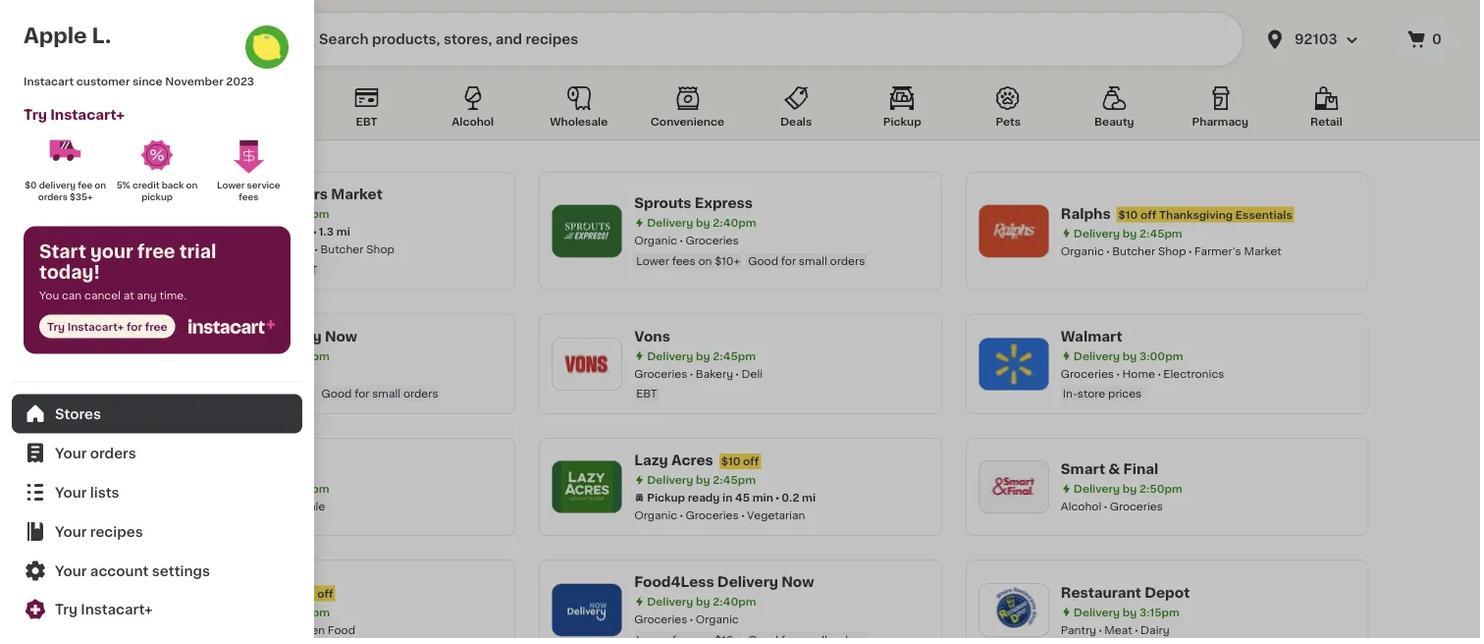 Task type: describe. For each thing, give the bounding box(es) containing it.
smart
[[1061, 462, 1106, 476]]

pantry
[[1061, 624, 1097, 635]]

1 vertical spatial good
[[322, 388, 352, 399]]

pickup available
[[220, 226, 311, 237]]

by inside sprouts farmers market delivery by 2:50pm
[[269, 209, 284, 219]]

in- inside groceries home electronics in-store prices
[[1063, 388, 1078, 399]]

try instacart+ image
[[24, 597, 47, 621]]

service
[[247, 181, 280, 190]]

pharmacy
[[1193, 116, 1249, 127]]

try instacart+ for free
[[47, 321, 168, 332]]

ralphs for ralphs delivery now
[[208, 329, 258, 343]]

retail
[[1311, 116, 1343, 127]]

lower fees on $10+ good for small orders
[[210, 388, 439, 399]]

at
[[123, 290, 134, 300]]

delivery up the organic butcher shop farmer's market
[[1074, 228, 1120, 238]]

delivery by 2:50pm
[[1074, 484, 1183, 494]]

can
[[62, 290, 82, 300]]

lower for lower fees on $10+ good for small orders
[[210, 388, 243, 399]]

sprouts farmers market delivery by 2:50pm
[[208, 188, 383, 219]]

1 vertical spatial try instacart+
[[55, 602, 153, 616]]

settings
[[152, 564, 210, 578]]

delivery by 2:40pm for ralphs
[[220, 351, 330, 361]]

$0 delivery fee on orders $35+
[[25, 181, 108, 201]]

available
[[261, 226, 311, 237]]

delivery up alcohol groceries
[[1074, 484, 1120, 494]]

cancel
[[85, 290, 121, 300]]

groceries inside organic groceries butcher shop in-store prices ebt
[[259, 244, 312, 255]]

lower for lower service fees
[[217, 181, 245, 190]]

vons
[[634, 329, 671, 343]]

45
[[735, 492, 750, 503]]

groceries down pickup ready in 45 min
[[686, 510, 739, 521]]

0.2
[[782, 492, 800, 503]]

pets
[[996, 116, 1021, 127]]

ralphs $10 off thanksgiving essentials
[[1061, 206, 1293, 220]]

$10 inside ralphs $10 off thanksgiving essentials
[[1119, 209, 1138, 220]]

start
[[39, 244, 86, 261]]

delivery down the sprouts express
[[647, 217, 694, 228]]

2:40pm for sprouts
[[713, 217, 757, 228]]

groceries home electronics in-store prices
[[1061, 368, 1225, 399]]

organic groceries vegetarian
[[634, 510, 806, 521]]

your orders
[[55, 446, 136, 460]]

delivery inside $10 off delivery by 3:00pm frozen food
[[220, 607, 267, 617]]

min
[[753, 492, 774, 503]]

$10+ inside organic groceries lower fees on $10+ good for small orders
[[715, 255, 741, 266]]

your account settings
[[55, 564, 210, 578]]

delivery by 3:15pm
[[1074, 607, 1180, 617]]

1 horizontal spatial 2:50pm
[[1140, 484, 1183, 494]]

for inside organic groceries lower fees on $10+ good for small orders
[[781, 255, 796, 266]]

express
[[695, 196, 753, 210]]

ebt inside groceries bakery deli ebt
[[636, 388, 657, 399]]

organic for organic butcher shop farmer's market
[[1061, 245, 1104, 256]]

market inside sprouts farmers market delivery by 2:50pm
[[331, 188, 383, 201]]

groceries down delivery by 2:50pm
[[1110, 501, 1163, 512]]

today!
[[39, 264, 100, 281]]

your for your recipes
[[55, 525, 87, 539]]

apple
[[24, 25, 87, 46]]

instacart+ for you can cancel at any time.
[[67, 321, 124, 332]]

instacart plus image
[[189, 319, 275, 334]]

start your free trial today! you can cancel at any time.
[[39, 244, 217, 300]]

trial
[[179, 244, 217, 261]]

lazy
[[634, 454, 668, 467]]

bakery
[[696, 368, 734, 379]]

1 vertical spatial delivery by 2:45pm
[[647, 351, 756, 361]]

alcohol button
[[431, 82, 515, 139]]

off inside lazy acres $10 off
[[743, 456, 759, 467]]

5% credit back on pickup
[[117, 181, 200, 201]]

$10 off delivery by 3:00pm frozen food
[[220, 588, 355, 635]]

final
[[1124, 462, 1159, 476]]

groceries organic
[[634, 614, 739, 625]]

account
[[90, 564, 149, 578]]

2:45pm for acres
[[713, 475, 756, 486]]

recipes
[[90, 525, 143, 539]]

customer
[[76, 76, 130, 86]]

instacart customer since november 2023
[[24, 76, 254, 86]]

convenience button
[[643, 82, 733, 139]]

3:15pm
[[1140, 607, 1180, 617]]

delivery by 2:40pm for sprouts
[[647, 217, 757, 228]]

organic butcher shop farmer's market
[[1061, 245, 1282, 256]]

on inside organic groceries lower fees on $10+ good for small orders
[[699, 255, 712, 266]]

restaurant depot
[[1061, 585, 1190, 599]]

instacart image
[[67, 27, 185, 51]]

instacart
[[24, 76, 74, 86]]

ebt inside button
[[356, 116, 378, 127]]

in- inside organic groceries butcher shop in-store prices ebt
[[210, 264, 224, 275]]

lower inside organic groceries lower fees on $10+ good for small orders
[[636, 255, 669, 266]]

delivery down walmart
[[1074, 351, 1120, 361]]

your recipes link
[[12, 512, 302, 551]]

pickup button
[[860, 82, 945, 139]]

home
[[1123, 368, 1156, 379]]

alcohol for alcohol groceries
[[1061, 501, 1102, 512]]

prices inside organic groceries butcher shop in-store prices ebt
[[255, 264, 289, 275]]

prices inside groceries home electronics in-store prices
[[1109, 388, 1142, 399]]

0 horizontal spatial small
[[372, 388, 401, 399]]

2:40pm for food4less
[[713, 597, 757, 607]]

your lists link
[[12, 473, 302, 512]]

delivery inside sprouts farmers market delivery by 2:50pm
[[220, 209, 267, 219]]

ebt button
[[325, 82, 409, 139]]

on inside 5% credit back on pickup
[[186, 181, 198, 190]]

beauty button
[[1073, 82, 1157, 139]]

0.2 mi
[[782, 492, 816, 503]]

wholesale button
[[537, 82, 621, 139]]

lazy acres $10 off
[[634, 454, 759, 467]]

pickup for pickup
[[883, 116, 922, 127]]

delivery by 3:00pm
[[1074, 351, 1184, 361]]

restaurant
[[1061, 585, 1142, 599]]

2:40pm for ralphs
[[286, 351, 330, 361]]

butcher inside organic groceries butcher shop in-store prices ebt
[[321, 244, 364, 255]]

your for your lists
[[55, 486, 87, 499]]

pantry meat dairy
[[1061, 624, 1170, 635]]

0 horizontal spatial for
[[127, 321, 142, 332]]

acres
[[672, 454, 714, 467]]

delivery down restaurant
[[1074, 607, 1120, 617]]

1 vertical spatial 2:45pm
[[713, 351, 756, 361]]

1.3 mi
[[319, 226, 350, 237]]

since
[[133, 76, 163, 86]]

smart & final
[[1061, 462, 1159, 476]]

good inside organic groceries lower fees on $10+ good for small orders
[[748, 255, 779, 266]]

1 vertical spatial free
[[145, 321, 168, 332]]

try instacart+ link
[[12, 591, 302, 628]]

sprouts for sprouts farmers market delivery by 2:50pm
[[208, 188, 265, 201]]

in
[[723, 492, 733, 503]]

$35+
[[70, 192, 93, 201]]

2023
[[226, 76, 254, 86]]

food4less delivery now
[[634, 575, 814, 589]]

convenience
[[651, 116, 725, 127]]

your recipes
[[55, 525, 143, 539]]

vegetarian
[[747, 510, 806, 521]]

$10 inside lazy acres $10 off
[[721, 456, 741, 467]]

3:00pm inside $10 off delivery by 3:00pm frozen food
[[286, 607, 330, 617]]

$0
[[25, 181, 37, 190]]

any
[[137, 290, 157, 300]]

pets button
[[966, 82, 1051, 139]]

organic down food4less delivery now
[[696, 614, 739, 625]]

groceries inside organic groceries lower fees on $10+ good for small orders
[[686, 235, 739, 246]]

frozen
[[289, 624, 325, 635]]



Task type: vqa. For each thing, say whether or not it's contained in the screenshot.
the farmer's
yes



Task type: locate. For each thing, give the bounding box(es) containing it.
$10+
[[715, 255, 741, 266], [288, 388, 314, 399]]

prices
[[255, 264, 289, 275], [1109, 388, 1142, 399]]

organic for organic groceries butcher shop in-store prices ebt
[[208, 244, 251, 255]]

electronics
[[1164, 368, 1225, 379]]

0 horizontal spatial now
[[325, 329, 357, 343]]

0 horizontal spatial 2:50pm
[[286, 209, 329, 219]]

pickup
[[142, 192, 173, 201]]

by inside $10 off delivery by 3:00pm frozen food
[[269, 607, 284, 617]]

on right back
[[186, 181, 198, 190]]

butcher down ralphs $10 off thanksgiving essentials
[[1113, 245, 1156, 256]]

fees down the sprouts express
[[672, 255, 696, 266]]

store inside organic groceries butcher shop in-store prices ebt
[[224, 264, 252, 275]]

groceries inside groceries bakery deli ebt
[[634, 368, 688, 379]]

$10 inside $10 off delivery by 3:00pm frozen food
[[295, 588, 315, 599]]

2 horizontal spatial pickup
[[883, 116, 922, 127]]

instacart+ down account
[[81, 602, 153, 616]]

delivery by 2:40pm
[[647, 217, 757, 228], [220, 351, 330, 361], [647, 597, 757, 607]]

organic up walmart
[[1061, 245, 1104, 256]]

groceries down food4less
[[634, 614, 688, 625]]

groceries down vons
[[634, 368, 688, 379]]

wholesale
[[550, 116, 608, 127], [269, 501, 325, 512]]

0 horizontal spatial market
[[331, 188, 383, 201]]

0 horizontal spatial ralphs
[[208, 329, 258, 343]]

your down your recipes
[[55, 564, 87, 578]]

0 vertical spatial good
[[748, 255, 779, 266]]

lists
[[90, 486, 119, 499]]

2:40pm down express
[[713, 217, 757, 228]]

delivery by 3:30pm wholesale
[[220, 484, 330, 512]]

1 vertical spatial 2:40pm
[[286, 351, 330, 361]]

2:40pm
[[713, 217, 757, 228], [286, 351, 330, 361], [713, 597, 757, 607]]

shop
[[366, 244, 395, 255], [1159, 245, 1187, 256]]

off
[[1141, 209, 1157, 220], [743, 456, 759, 467], [317, 588, 333, 599]]

&
[[1109, 462, 1121, 476]]

1 vertical spatial pickup
[[220, 226, 259, 237]]

delivery up the groceries organic
[[718, 575, 779, 589]]

shop down sprouts farmers market delivery by 2:50pm
[[366, 244, 395, 255]]

0 vertical spatial try
[[24, 108, 47, 121]]

farmers
[[268, 188, 328, 201]]

organic groceries lower fees on $10+ good for small orders
[[634, 235, 865, 266]]

off inside ralphs $10 off thanksgiving essentials
[[1141, 209, 1157, 220]]

mi
[[337, 226, 350, 237], [802, 492, 816, 503]]

mi right 0.2
[[802, 492, 816, 503]]

1 horizontal spatial butcher
[[1113, 245, 1156, 256]]

2:45pm up in
[[713, 475, 756, 486]]

delivery by 2:40pm up the groceries organic
[[647, 597, 757, 607]]

credit
[[133, 181, 160, 190]]

on inside $0 delivery fee on orders $35+
[[95, 181, 106, 190]]

ralphs
[[1061, 206, 1111, 220], [208, 329, 258, 343]]

lower down instacart plus image
[[210, 388, 243, 399]]

1 horizontal spatial prices
[[1109, 388, 1142, 399]]

2:45pm up the deli
[[713, 351, 756, 361]]

delivery down lower service fees
[[220, 209, 267, 219]]

off inside $10 off delivery by 3:00pm frozen food
[[317, 588, 333, 599]]

1 vertical spatial $10
[[721, 456, 741, 467]]

apple l.
[[24, 25, 111, 46]]

0 vertical spatial now
[[325, 329, 357, 343]]

2 your from the top
[[55, 486, 87, 499]]

organic
[[634, 235, 678, 246], [208, 244, 251, 255], [1061, 245, 1104, 256], [634, 510, 678, 521], [696, 614, 739, 625]]

organic down the sprouts express
[[634, 235, 678, 246]]

0 horizontal spatial sprouts
[[208, 188, 265, 201]]

lower service fees
[[217, 181, 283, 201]]

now for food4less delivery now
[[782, 575, 814, 589]]

shop categories tab list
[[112, 82, 1369, 139]]

in- down walmart
[[1063, 388, 1078, 399]]

organic inside organic groceries lower fees on $10+ good for small orders
[[634, 235, 678, 246]]

organic down pickup available
[[208, 244, 251, 255]]

your inside 'link'
[[55, 446, 87, 460]]

stores link
[[12, 394, 302, 434]]

pickup
[[883, 116, 922, 127], [220, 226, 259, 237], [647, 492, 685, 503]]

1 vertical spatial small
[[372, 388, 401, 399]]

depot
[[1145, 585, 1190, 599]]

apple l. image
[[244, 24, 291, 71]]

alcohol groceries
[[1061, 501, 1163, 512]]

on right fee
[[95, 181, 106, 190]]

organic for organic groceries lower fees on $10+ good for small orders
[[634, 235, 678, 246]]

organic inside organic groceries butcher shop in-store prices ebt
[[208, 244, 251, 255]]

instacart+ down 'customer'
[[50, 108, 125, 121]]

shop inside organic groceries butcher shop in-store prices ebt
[[366, 244, 395, 255]]

1 horizontal spatial 3:00pm
[[1140, 351, 1184, 361]]

try for you can cancel at any time.
[[47, 321, 65, 332]]

on
[[95, 181, 106, 190], [186, 181, 198, 190], [699, 255, 712, 266], [272, 388, 286, 399]]

1 vertical spatial in-
[[1063, 388, 1078, 399]]

2:45pm up the organic butcher shop farmer's market
[[1140, 228, 1183, 238]]

mi right '1.3'
[[337, 226, 350, 237]]

delivery inside delivery by 3:30pm wholesale
[[220, 484, 267, 494]]

by
[[269, 209, 284, 219], [696, 217, 711, 228], [1123, 228, 1137, 238], [269, 351, 284, 361], [696, 351, 711, 361], [1123, 351, 1137, 361], [696, 475, 711, 486], [269, 484, 284, 494], [1123, 484, 1137, 494], [696, 597, 711, 607], [269, 607, 284, 617], [1123, 607, 1137, 617]]

1 horizontal spatial small
[[799, 255, 828, 266]]

delivery down food4less
[[647, 597, 694, 607]]

dairy
[[1141, 624, 1170, 635]]

delivery down instacart plus image
[[220, 351, 267, 361]]

prices down home
[[1109, 388, 1142, 399]]

try right try instacart+ icon
[[55, 602, 77, 616]]

off up the food
[[317, 588, 333, 599]]

delivery left 3:30pm
[[220, 484, 267, 494]]

shop down ralphs $10 off thanksgiving essentials
[[1159, 245, 1187, 256]]

0 horizontal spatial pickup
[[220, 226, 259, 237]]

2 horizontal spatial for
[[781, 255, 796, 266]]

delivery by 2:40pm down the sprouts express
[[647, 217, 757, 228]]

1 horizontal spatial market
[[1244, 245, 1282, 256]]

0 vertical spatial prices
[[255, 264, 289, 275]]

pickup for pickup ready in 45 min
[[647, 492, 685, 503]]

2 horizontal spatial ebt
[[636, 388, 657, 399]]

$10+ down express
[[715, 255, 741, 266]]

sprouts for sprouts express
[[634, 196, 692, 210]]

$10+ down ralphs delivery now
[[288, 388, 314, 399]]

fees down ralphs delivery now
[[245, 388, 269, 399]]

0 vertical spatial delivery by 2:40pm
[[647, 217, 757, 228]]

3:00pm up frozen on the bottom left of page
[[286, 607, 330, 617]]

on down ralphs delivery now
[[272, 388, 286, 399]]

time.
[[160, 290, 187, 300]]

1 horizontal spatial wholesale
[[550, 116, 608, 127]]

organic for organic groceries vegetarian
[[634, 510, 678, 521]]

2 vertical spatial 2:45pm
[[713, 475, 756, 486]]

delivery by 2:45pm for $10
[[1074, 228, 1183, 238]]

0 vertical spatial $10+
[[715, 255, 741, 266]]

in-
[[210, 264, 224, 275], [1063, 388, 1078, 399]]

1 vertical spatial store
[[1078, 388, 1106, 399]]

your left "lists"
[[55, 486, 87, 499]]

store inside groceries home electronics in-store prices
[[1078, 388, 1106, 399]]

your orders link
[[12, 434, 302, 473]]

groceries down walmart
[[1061, 368, 1114, 379]]

try instacart+ down account
[[55, 602, 153, 616]]

2:40pm down food4less delivery now
[[713, 597, 757, 607]]

0 vertical spatial off
[[1141, 209, 1157, 220]]

now down the vegetarian
[[782, 575, 814, 589]]

1 horizontal spatial pickup
[[647, 492, 685, 503]]

free down any
[[145, 321, 168, 332]]

1 horizontal spatial now
[[782, 575, 814, 589]]

organic down lazy
[[634, 510, 678, 521]]

market
[[331, 188, 383, 201], [1244, 245, 1282, 256]]

small inside organic groceries lower fees on $10+ good for small orders
[[799, 255, 828, 266]]

delivery by 2:45pm for acres
[[647, 475, 756, 486]]

retail button
[[1285, 82, 1369, 139]]

ralphs down trial in the left top of the page
[[208, 329, 258, 343]]

1 vertical spatial market
[[1244, 245, 1282, 256]]

0 vertical spatial wholesale
[[550, 116, 608, 127]]

2:50pm down the final
[[1140, 484, 1183, 494]]

store
[[224, 264, 252, 275], [1078, 388, 1106, 399]]

your for your orders
[[55, 446, 87, 460]]

fees inside lower service fees
[[239, 192, 259, 201]]

instacart+ for instacart customer since november 2023
[[50, 108, 125, 121]]

$10 up the organic butcher shop farmer's market
[[1119, 209, 1138, 220]]

l.
[[92, 25, 111, 46]]

2 vertical spatial fees
[[245, 388, 269, 399]]

0 vertical spatial 2:45pm
[[1140, 228, 1183, 238]]

1 horizontal spatial ebt
[[356, 116, 378, 127]]

lower inside lower service fees
[[217, 181, 245, 190]]

delivery down your account settings link at the bottom of the page
[[220, 607, 267, 617]]

free inside start your free trial today! you can cancel at any time.
[[137, 244, 175, 261]]

4 your from the top
[[55, 564, 87, 578]]

mi for 0.2 mi
[[802, 492, 816, 503]]

your down your lists
[[55, 525, 87, 539]]

thanksgiving
[[1160, 209, 1233, 220]]

try
[[24, 108, 47, 121], [47, 321, 65, 332], [55, 602, 77, 616]]

you
[[39, 290, 59, 300]]

1 horizontal spatial $10
[[721, 456, 741, 467]]

2 vertical spatial delivery by 2:45pm
[[647, 475, 756, 486]]

1 horizontal spatial alcohol
[[1061, 501, 1102, 512]]

0 horizontal spatial store
[[224, 264, 252, 275]]

1 vertical spatial instacart+
[[67, 321, 124, 332]]

1 vertical spatial 2:50pm
[[1140, 484, 1183, 494]]

deals
[[781, 116, 812, 127]]

2 vertical spatial try
[[55, 602, 77, 616]]

orders inside organic groceries lower fees on $10+ good for small orders
[[830, 255, 865, 266]]

wholesale inside button
[[550, 116, 608, 127]]

now for ralphs delivery now
[[325, 329, 357, 343]]

delivery by 2:40pm for food4less
[[647, 597, 757, 607]]

fees down service
[[239, 192, 259, 201]]

3 your from the top
[[55, 525, 87, 539]]

your for your account settings
[[55, 564, 87, 578]]

try for instacart customer since november 2023
[[24, 108, 47, 121]]

1 horizontal spatial mi
[[802, 492, 816, 503]]

2 vertical spatial delivery by 2:40pm
[[647, 597, 757, 607]]

good down express
[[748, 255, 779, 266]]

delivery by 2:45pm up ready
[[647, 475, 756, 486]]

1 vertical spatial $10+
[[288, 388, 314, 399]]

2 horizontal spatial $10
[[1119, 209, 1138, 220]]

ralphs for ralphs $10 off thanksgiving essentials
[[1061, 206, 1111, 220]]

$10 up in
[[721, 456, 741, 467]]

pickup for pickup available
[[220, 226, 259, 237]]

ebt inside organic groceries butcher shop in-store prices ebt
[[297, 264, 318, 275]]

by inside delivery by 3:30pm wholesale
[[269, 484, 284, 494]]

1 vertical spatial alcohol
[[1061, 501, 1102, 512]]

butcher down 1.3 mi
[[321, 244, 364, 255]]

delivery
[[39, 181, 76, 190]]

2:45pm for $10
[[1140, 228, 1183, 238]]

2:40pm down ralphs delivery now
[[286, 351, 330, 361]]

1 vertical spatial fees
[[672, 255, 696, 266]]

pickup inside button
[[883, 116, 922, 127]]

sprouts inside sprouts farmers market delivery by 2:50pm
[[208, 188, 265, 201]]

1 vertical spatial 3:00pm
[[286, 607, 330, 617]]

0 horizontal spatial mi
[[337, 226, 350, 237]]

0 horizontal spatial off
[[317, 588, 333, 599]]

pharmacy button
[[1179, 82, 1263, 139]]

your down stores
[[55, 446, 87, 460]]

0 horizontal spatial $10
[[295, 588, 315, 599]]

1 horizontal spatial for
[[355, 388, 370, 399]]

free left trial in the left top of the page
[[137, 244, 175, 261]]

groceries inside groceries home electronics in-store prices
[[1061, 368, 1114, 379]]

1 vertical spatial ralphs
[[208, 329, 258, 343]]

delivery by 2:45pm up the organic butcher shop farmer's market
[[1074, 228, 1183, 238]]

1 horizontal spatial shop
[[1159, 245, 1187, 256]]

2:50pm down farmers
[[286, 209, 329, 219]]

0 horizontal spatial $10+
[[288, 388, 314, 399]]

delivery down lazy
[[647, 475, 694, 486]]

0 vertical spatial try instacart+
[[24, 108, 125, 121]]

0 horizontal spatial good
[[322, 388, 352, 399]]

stores
[[55, 407, 101, 421]]

store down delivery by 3:00pm
[[1078, 388, 1106, 399]]

1 vertical spatial mi
[[802, 492, 816, 503]]

3:00pm
[[1140, 351, 1184, 361], [286, 607, 330, 617]]

2 vertical spatial lower
[[210, 388, 243, 399]]

$10
[[1119, 209, 1138, 220], [721, 456, 741, 467], [295, 588, 315, 599]]

0 vertical spatial for
[[781, 255, 796, 266]]

2:50pm inside sprouts farmers market delivery by 2:50pm
[[286, 209, 329, 219]]

$10 up frozen on the bottom left of page
[[295, 588, 315, 599]]

lower left service
[[217, 181, 245, 190]]

1 vertical spatial lower
[[636, 255, 669, 266]]

0 vertical spatial free
[[137, 244, 175, 261]]

0 horizontal spatial prices
[[255, 264, 289, 275]]

delivery up lower fees on $10+ good for small orders
[[261, 329, 322, 343]]

1 vertical spatial for
[[127, 321, 142, 332]]

beauty
[[1095, 116, 1135, 127]]

on down the sprouts express
[[699, 255, 712, 266]]

1 vertical spatial try
[[47, 321, 65, 332]]

2 horizontal spatial off
[[1141, 209, 1157, 220]]

pickup ready in 45 min
[[647, 492, 774, 503]]

2 vertical spatial off
[[317, 588, 333, 599]]

alcohol
[[452, 116, 494, 127], [1061, 501, 1102, 512]]

fee
[[78, 181, 92, 190]]

ralphs delivery now
[[208, 329, 357, 343]]

0 horizontal spatial butcher
[[321, 244, 364, 255]]

alcohol inside button
[[452, 116, 494, 127]]

ralphs up the organic butcher shop farmer's market
[[1061, 206, 1111, 220]]

0 button
[[1393, 20, 1458, 59]]

groceries down express
[[686, 235, 739, 246]]

groceries bakery deli ebt
[[634, 368, 763, 399]]

1 horizontal spatial $10+
[[715, 255, 741, 266]]

0 vertical spatial 3:00pm
[[1140, 351, 1184, 361]]

organic groceries butcher shop in-store prices ebt
[[208, 244, 395, 275]]

3:00pm up home
[[1140, 351, 1184, 361]]

off up the organic butcher shop farmer's market
[[1141, 209, 1157, 220]]

try instacart+ down instacart on the left top of the page
[[24, 108, 125, 121]]

orders inside your orders 'link'
[[90, 446, 136, 460]]

market down the essentials
[[1244, 245, 1282, 256]]

fees inside organic groceries lower fees on $10+ good for small orders
[[672, 255, 696, 266]]

0 vertical spatial ralphs
[[1061, 206, 1111, 220]]

2 vertical spatial 2:40pm
[[713, 597, 757, 607]]

1.3
[[319, 226, 334, 237]]

mi for 1.3 mi
[[337, 226, 350, 237]]

orders inside $0 delivery fee on orders $35+
[[38, 192, 68, 201]]

meat
[[1105, 624, 1133, 635]]

1 vertical spatial ebt
[[297, 264, 318, 275]]

lower down the sprouts express
[[636, 255, 669, 266]]

2:50pm
[[286, 209, 329, 219], [1140, 484, 1183, 494]]

delivery by 2:45pm up "bakery"
[[647, 351, 756, 361]]

instacart+
[[50, 108, 125, 121], [67, 321, 124, 332], [81, 602, 153, 616]]

food4less
[[634, 575, 714, 589]]

2 vertical spatial instacart+
[[81, 602, 153, 616]]

2 vertical spatial for
[[355, 388, 370, 399]]

0 horizontal spatial ebt
[[297, 264, 318, 275]]

prices down pickup available
[[255, 264, 289, 275]]

back
[[162, 181, 184, 190]]

in- down trial in the left top of the page
[[210, 264, 224, 275]]

try down instacart on the left top of the page
[[24, 108, 47, 121]]

walmart
[[1061, 329, 1123, 343]]

0 vertical spatial delivery by 2:45pm
[[1074, 228, 1183, 238]]

market up 1.3 mi
[[331, 188, 383, 201]]

0 vertical spatial instacart+
[[50, 108, 125, 121]]

0 vertical spatial in-
[[210, 264, 224, 275]]

try down 'you'
[[47, 321, 65, 332]]

0 vertical spatial ebt
[[356, 116, 378, 127]]

0 vertical spatial alcohol
[[452, 116, 494, 127]]

0 vertical spatial small
[[799, 255, 828, 266]]

store down pickup available
[[224, 264, 252, 275]]

off up '45'
[[743, 456, 759, 467]]

now up lower fees on $10+ good for small orders
[[325, 329, 357, 343]]

1 vertical spatial prices
[[1109, 388, 1142, 399]]

1 your from the top
[[55, 446, 87, 460]]

good down ralphs delivery now
[[322, 388, 352, 399]]

0 vertical spatial lower
[[217, 181, 245, 190]]

groceries down 'available'
[[259, 244, 312, 255]]

1 vertical spatial off
[[743, 456, 759, 467]]

alcohol for alcohol
[[452, 116, 494, 127]]

sprouts left express
[[634, 196, 692, 210]]

0 vertical spatial market
[[331, 188, 383, 201]]

2 vertical spatial pickup
[[647, 492, 685, 503]]

sprouts up pickup available
[[208, 188, 265, 201]]

1 horizontal spatial sprouts
[[634, 196, 692, 210]]

delivery by 2:40pm down ralphs delivery now
[[220, 351, 330, 361]]

0 horizontal spatial shop
[[366, 244, 395, 255]]

ebt
[[356, 116, 378, 127], [297, 264, 318, 275], [636, 388, 657, 399]]

wholesale inside delivery by 3:30pm wholesale
[[269, 501, 325, 512]]

1 horizontal spatial off
[[743, 456, 759, 467]]

delivery down vons
[[647, 351, 694, 361]]

instacart+ down cancel
[[67, 321, 124, 332]]

0 vertical spatial 2:40pm
[[713, 217, 757, 228]]

2 vertical spatial $10
[[295, 588, 315, 599]]

free
[[137, 244, 175, 261], [145, 321, 168, 332]]



